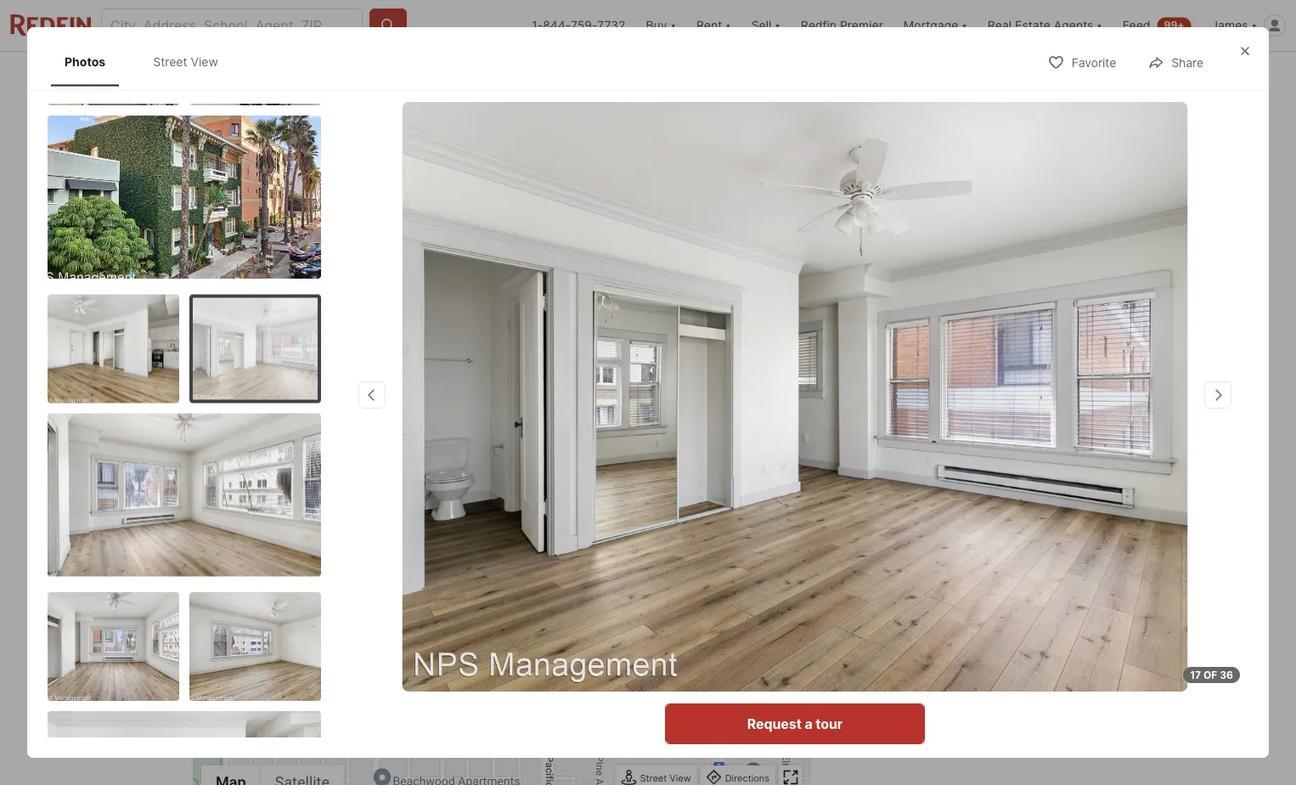 Task type: locate. For each thing, give the bounding box(es) containing it.
1 vertical spatial request a tour
[[748, 715, 843, 732]]

1-844-759-7732 link
[[532, 18, 626, 33]]

330 right contact
[[930, 543, 964, 563]]

request down contact 330 cedar ave
[[924, 598, 978, 615]]

City, Address, School, Agent, ZIP search field
[[101, 8, 363, 42]]

street for the right street view button
[[640, 773, 667, 784]]

1 horizontal spatial a
[[955, 653, 963, 669]]

0 horizontal spatial street
[[153, 54, 187, 69]]

0 vertical spatial 330
[[193, 514, 219, 531]]

1 horizontal spatial tour
[[992, 598, 1019, 615]]

street view button
[[206, 444, 326, 478], [617, 767, 696, 785]]

cedar
[[223, 514, 261, 531], [968, 543, 1018, 563]]

1 vertical spatial 36
[[1220, 669, 1234, 681]]

a inside send a message button
[[955, 653, 963, 669]]

send
[[918, 653, 952, 669]]

share for right share button
[[1172, 55, 1204, 70]]

1 vertical spatial a
[[955, 653, 963, 669]]

street inside tab
[[153, 54, 187, 69]]

1 horizontal spatial request
[[924, 598, 978, 615]]

ave
[[265, 514, 289, 531], [1022, 543, 1054, 563]]

1 vertical spatial street view button
[[617, 767, 696, 785]]

844-
[[543, 18, 571, 33]]

view inside tab
[[191, 54, 218, 69]]

1 horizontal spatial 36
[[1220, 669, 1234, 681]]

0 horizontal spatial cedar
[[223, 514, 261, 531]]

street view inside tab
[[153, 54, 218, 69]]

price
[[193, 572, 225, 589]]

0 horizontal spatial 36
[[1017, 454, 1033, 468]]

1 horizontal spatial cedar
[[968, 543, 1018, 563]]

image image
[[193, 99, 831, 492], [838, 99, 1104, 292], [48, 116, 321, 279], [48, 295, 179, 404], [193, 298, 318, 400], [838, 299, 1104, 492], [48, 414, 321, 577], [48, 593, 179, 701], [189, 593, 321, 701]]

street for tab list containing photos
[[153, 54, 187, 69]]

view left directions button
[[670, 773, 691, 784]]

1 horizontal spatial share
[[1172, 55, 1204, 70]]

view down city, address, school, agent, zip search field
[[191, 54, 218, 69]]

7732
[[597, 18, 626, 33]]

1 vertical spatial tour
[[816, 715, 843, 732]]

photos
[[1035, 454, 1076, 468]]

1 horizontal spatial view
[[283, 454, 312, 468]]

long beach
[[296, 514, 372, 531]]

pet
[[203, 631, 219, 644]]

beach
[[332, 514, 372, 531]]

request inside 'dialog'
[[748, 715, 802, 732]]

street left directions button
[[640, 773, 667, 784]]

request up the directions
[[748, 715, 802, 732]]

2 horizontal spatial view
[[670, 773, 691, 784]]

a inside request a tour 'dialog'
[[805, 715, 813, 732]]

view for leftmost street view button
[[283, 454, 312, 468]]

redfin premier button
[[791, 0, 894, 51]]

0 horizontal spatial request
[[748, 715, 802, 732]]

street view button up 330 cedar ave ,
[[206, 444, 326, 478]]

330 cedar ave ,
[[193, 514, 293, 531]]

friendly
[[222, 631, 260, 644]]

2 vertical spatial street view
[[640, 773, 691, 784]]

2 tab from the left
[[316, 55, 420, 96]]

330 cedar ave image
[[402, 102, 1188, 692]]

,
[[289, 514, 293, 531]]

0 vertical spatial request a tour
[[924, 598, 1019, 615]]

0 vertical spatial a
[[981, 598, 989, 615]]

17
[[1191, 669, 1202, 681]]

1 vertical spatial ave
[[1022, 543, 1054, 563]]

a
[[981, 598, 989, 615], [955, 653, 963, 669], [805, 715, 813, 732]]

menu bar
[[201, 766, 344, 785]]

send a message
[[918, 653, 1025, 669]]

redfin
[[801, 18, 837, 33]]

36 photos
[[1017, 454, 1076, 468]]

1 vertical spatial cedar
[[968, 543, 1018, 563]]

36 right "of"
[[1220, 669, 1234, 681]]

send a message button
[[859, 641, 1084, 681]]

36 inside request a tour 'dialog'
[[1220, 669, 1234, 681]]

request a tour button up the directions
[[665, 704, 925, 744]]

0 vertical spatial street
[[153, 54, 187, 69]]

1 vertical spatial view
[[283, 454, 312, 468]]

36 left photos
[[1017, 454, 1033, 468]]

favorite button
[[1034, 44, 1131, 79]]

0 horizontal spatial street view
[[153, 54, 218, 69]]

36
[[1017, 454, 1033, 468], [1220, 669, 1234, 681]]

street view tab
[[140, 41, 232, 83]]

2 vertical spatial a
[[805, 715, 813, 732]]

request for request a tour button within 'dialog'
[[748, 715, 802, 732]]

view
[[191, 54, 218, 69], [283, 454, 312, 468], [670, 773, 691, 784]]

0 horizontal spatial share
[[1057, 68, 1089, 82]]

0 horizontal spatial a
[[805, 715, 813, 732]]

0 vertical spatial street view
[[153, 54, 218, 69]]

street view for the right street view button
[[640, 773, 691, 784]]

request for topmost request a tour button
[[924, 598, 978, 615]]

tab list containing photos
[[48, 37, 249, 86]]

0 horizontal spatial view
[[191, 54, 218, 69]]

2 horizontal spatial a
[[981, 598, 989, 615]]

request a tour inside 'dialog'
[[748, 715, 843, 732]]

request a tour up send a message
[[924, 598, 1019, 615]]

submit search image
[[380, 17, 397, 34]]

1 vertical spatial street view
[[245, 454, 312, 468]]

0 vertical spatial request
[[924, 598, 978, 615]]

1 horizontal spatial street view
[[245, 454, 312, 468]]

feed
[[1123, 18, 1151, 33]]

request a tour button
[[859, 586, 1084, 627], [665, 704, 925, 744]]

share button
[[1134, 44, 1219, 79], [1019, 57, 1104, 91]]

street
[[153, 54, 187, 69], [245, 454, 280, 468], [640, 773, 667, 784]]

17 of 36
[[1191, 669, 1234, 681]]

1 vertical spatial request
[[748, 715, 802, 732]]

2 vertical spatial view
[[670, 773, 691, 784]]

street view up ,
[[245, 454, 312, 468]]

4 tab from the left
[[495, 55, 599, 96]]

street view
[[153, 54, 218, 69], [245, 454, 312, 468], [640, 773, 691, 784]]

share
[[1172, 55, 1204, 70], [1057, 68, 1089, 82]]

tab
[[193, 55, 316, 96], [316, 55, 420, 96], [420, 55, 495, 96], [495, 55, 599, 96], [599, 55, 691, 96]]

2 horizontal spatial street
[[640, 773, 667, 784]]

0 vertical spatial view
[[191, 54, 218, 69]]

street view left directions button
[[640, 773, 691, 784]]

0 vertical spatial tour
[[992, 598, 1019, 615]]

request a tour for request a tour button within 'dialog'
[[748, 715, 843, 732]]

view up ,
[[283, 454, 312, 468]]

2 vertical spatial street
[[640, 773, 667, 784]]

street view button left directions button
[[617, 767, 696, 785]]

1 vertical spatial street
[[245, 454, 280, 468]]

street view down city, address, school, agent, zip search field
[[153, 54, 218, 69]]

request a tour
[[924, 598, 1019, 615], [748, 715, 843, 732]]

street up 330 cedar ave ,
[[245, 454, 280, 468]]

street view for leftmost street view button
[[245, 454, 312, 468]]

request
[[924, 598, 978, 615], [748, 715, 802, 732]]

3 tab from the left
[[420, 55, 495, 96]]

directions button
[[702, 767, 774, 785]]

street down city, address, school, agent, zip search field
[[153, 54, 187, 69]]

pet friendly
[[203, 631, 260, 644]]

tour
[[992, 598, 1019, 615], [816, 715, 843, 732]]

0 horizontal spatial ave
[[265, 514, 289, 531]]

long
[[296, 514, 328, 531]]

0 horizontal spatial request a tour
[[748, 715, 843, 732]]

330
[[193, 514, 219, 531], [930, 543, 964, 563]]

view for tab list containing photos
[[191, 54, 218, 69]]

1 horizontal spatial street
[[245, 454, 280, 468]]

contact 330 cedar ave
[[859, 543, 1054, 563]]

tab list inside request a tour 'dialog'
[[48, 37, 249, 86]]

—
[[488, 546, 508, 570]]

0 vertical spatial street view button
[[206, 444, 326, 478]]

1 horizontal spatial 330
[[930, 543, 964, 563]]

share inside request a tour 'dialog'
[[1172, 55, 1204, 70]]

0 horizontal spatial tour
[[816, 715, 843, 732]]

2 horizontal spatial street view
[[640, 773, 691, 784]]

tab list
[[48, 37, 249, 86], [193, 52, 705, 96]]

5 tab from the left
[[599, 55, 691, 96]]

map region
[[6, 725, 876, 785]]

1 horizontal spatial share button
[[1134, 44, 1219, 79]]

0 vertical spatial 36
[[1017, 454, 1033, 468]]

759-
[[571, 18, 597, 33]]

baths
[[410, 572, 447, 589]]

0 vertical spatial cedar
[[223, 514, 261, 531]]

1 vertical spatial request a tour button
[[665, 704, 925, 744]]

request a tour button up send a message
[[859, 586, 1084, 627]]

request a tour up the directions
[[748, 715, 843, 732]]

1 horizontal spatial request a tour
[[924, 598, 1019, 615]]

330 up $1,495
[[193, 514, 219, 531]]



Task type: describe. For each thing, give the bounding box(es) containing it.
1 vertical spatial 330
[[930, 543, 964, 563]]

/mo
[[259, 546, 297, 570]]

a for send a message button at the right of the page
[[955, 653, 963, 669]]

request a tour dialog
[[27, 0, 1269, 785]]

photos tab
[[51, 41, 119, 83]]

message
[[966, 653, 1025, 669]]

tour inside request a tour 'dialog'
[[816, 715, 843, 732]]

0 horizontal spatial 330
[[193, 514, 219, 531]]

photos
[[65, 54, 106, 69]]

36 inside 'button'
[[1017, 454, 1033, 468]]

request a tour for topmost request a tour button
[[924, 598, 1019, 615]]

redfin premier
[[801, 18, 884, 33]]

90802
[[402, 514, 445, 531]]

1-844-759-7732
[[532, 18, 626, 33]]

directions
[[725, 773, 770, 784]]

0 horizontal spatial street view button
[[206, 444, 326, 478]]

ft
[[509, 573, 522, 589]]

99+
[[1165, 19, 1185, 31]]

— sq ft
[[488, 546, 522, 589]]

contact
[[859, 543, 926, 563]]

0 vertical spatial ave
[[265, 514, 289, 531]]

1 baths
[[410, 546, 447, 589]]

1
[[410, 546, 420, 570]]

$1,495 /mo price
[[193, 546, 297, 589]]

a for request a tour button within 'dialog'
[[805, 715, 813, 732]]

view for the right street view button
[[670, 773, 691, 784]]

street for leftmost street view button
[[245, 454, 280, 468]]

1 horizontal spatial ave
[[1022, 543, 1054, 563]]

1-
[[532, 18, 543, 33]]

0 vertical spatial request a tour button
[[859, 586, 1084, 627]]

a for topmost request a tour button
[[981, 598, 989, 615]]

of
[[1204, 669, 1218, 681]]

request a tour button inside 'dialog'
[[665, 704, 925, 744]]

sq
[[488, 573, 505, 589]]

premier
[[840, 18, 884, 33]]

36 photos button
[[979, 444, 1090, 478]]

1 horizontal spatial street view button
[[617, 767, 696, 785]]

favorite
[[1072, 55, 1117, 70]]

share for share button to the left
[[1057, 68, 1089, 82]]

0 horizontal spatial share button
[[1019, 57, 1104, 91]]

$1,495
[[193, 546, 259, 570]]

street view for tab list containing photos
[[153, 54, 218, 69]]

map entry image
[[726, 513, 811, 598]]

1 tab from the left
[[193, 55, 316, 96]]



Task type: vqa. For each thing, say whether or not it's contained in the screenshot.
Request a tour to the right
yes



